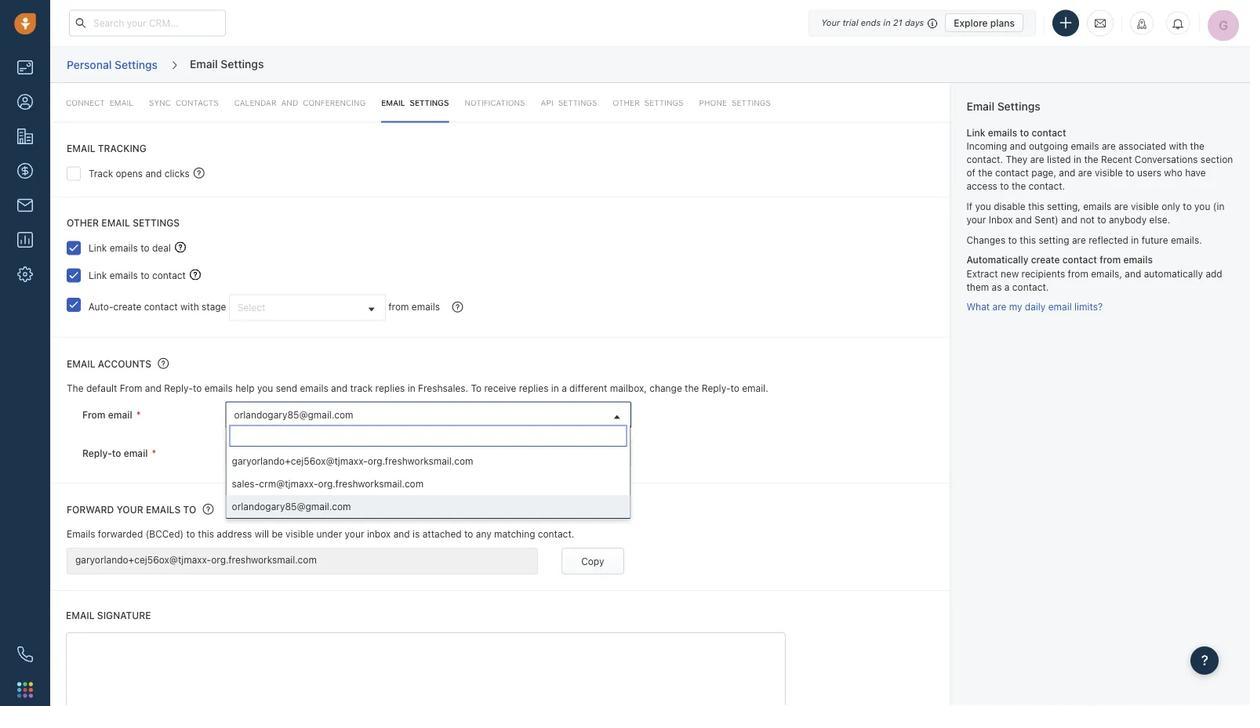 Task type: describe. For each thing, give the bounding box(es) containing it.
are inside if you disable this setting, emails are visible only to you (in your inbox and sent) and not to anybody else.
[[1114, 201, 1128, 212]]

question circled image for visible
[[203, 503, 214, 516]]

notifications link
[[465, 83, 525, 123]]

emails,
[[1091, 268, 1122, 279]]

stage
[[202, 301, 226, 312]]

setting
[[1039, 235, 1069, 246]]

freshworks switcher image
[[17, 683, 33, 698]]

to down inbox
[[1008, 235, 1017, 246]]

email up "track"
[[67, 143, 95, 154]]

changes
[[967, 235, 1006, 246]]

default
[[86, 383, 117, 394]]

are up recent
[[1102, 141, 1116, 152]]

tab list containing connect email
[[50, 83, 950, 123]]

click to learn how to link emails to contacts image
[[190, 269, 201, 280]]

changes to this setting are reflected in future emails.
[[967, 235, 1202, 246]]

phone image
[[17, 647, 33, 663]]

contact inside automatically create contact from emails extract new recipients from emails, and automatically add them as a contact.
[[1063, 255, 1097, 266]]

email left signature
[[66, 610, 95, 621]]

email for from email
[[108, 410, 132, 421]]

orlandogary85@gmail.com option
[[226, 496, 630, 518]]

connect email link
[[66, 83, 133, 123]]

forward your emails to
[[67, 505, 196, 516]]

to right only
[[1183, 201, 1192, 212]]

if you disable this setting, emails are visible only to you (in your inbox and sent) and not to anybody else.
[[967, 201, 1225, 225]]

are left my
[[993, 302, 1007, 313]]

days
[[905, 18, 924, 28]]

1 horizontal spatial from
[[1068, 268, 1088, 279]]

1 replies from the left
[[375, 383, 405, 394]]

and right calendar on the left of the page
[[281, 98, 298, 107]]

to left deal at the left of page
[[141, 242, 149, 253]]

to
[[471, 383, 482, 394]]

opens
[[116, 168, 143, 179]]

to up (bcced)
[[183, 505, 196, 516]]

link for link emails to deal
[[89, 242, 107, 253]]

track opens and clicks
[[89, 168, 190, 179]]

email settings inside tab list
[[381, 98, 449, 107]]

link for link emails to contact
[[89, 270, 107, 281]]

settings for other settings
[[644, 98, 684, 107]]

send
[[276, 383, 297, 394]]

only
[[1162, 201, 1180, 212]]

personal
[[67, 58, 112, 71]]

0 vertical spatial from
[[120, 383, 142, 394]]

listed
[[1047, 154, 1071, 165]]

org.freshworksmail.com inside option
[[318, 478, 424, 489]]

phone element
[[9, 639, 41, 671]]

future
[[1142, 235, 1168, 246]]

to left email.
[[731, 383, 739, 394]]

conversations
[[1135, 154, 1198, 165]]

conferencing
[[303, 98, 366, 107]]

and inside automatically create contact from emails extract new recipients from emails, and automatically add them as a contact.
[[1125, 268, 1141, 279]]

automatically create contact from emails extract new recipients from emails, and automatically add them as a contact.
[[967, 255, 1223, 293]]

matching
[[494, 529, 535, 540]]

email right daily
[[1048, 302, 1072, 313]]

email inside tab list
[[381, 98, 405, 107]]

garyorlando+cej56ox@tjmaxx-org.freshworksmail.com for 'list box' containing garyorlando+cej56ox@tjmaxx-org.freshworksmail.com
[[232, 456, 473, 467]]

mailbox,
[[610, 383, 647, 394]]

what are my daily email limits?
[[967, 302, 1103, 313]]

email tracking
[[67, 143, 147, 154]]

explore plans
[[954, 17, 1015, 28]]

different
[[569, 383, 607, 394]]

personal settings link
[[66, 52, 158, 77]]

link emails to deal
[[89, 242, 171, 253]]

2 vertical spatial this
[[198, 529, 214, 540]]

click to learn how to link conversations to deals image
[[175, 242, 186, 253]]

in up 'orlandogary85@gmail.com' link
[[408, 383, 415, 394]]

and left is
[[393, 529, 410, 540]]

list box containing garyorlando+cej56ox@tjmaxx-org.freshworksmail.com
[[226, 450, 630, 518]]

the right change
[[685, 383, 699, 394]]

sales-
[[232, 478, 259, 489]]

attached
[[422, 529, 462, 540]]

your inside if you disable this setting, emails are visible only to you (in your inbox and sent) and not to anybody else.
[[967, 214, 986, 225]]

settings for personal settings link
[[115, 58, 158, 71]]

the up section
[[1190, 141, 1205, 152]]

link for link emails to contact incoming and outgoing emails are associated with the contact. they are listed in the recent conversations section of the contact page, and are visible to users who have access to the contact.
[[967, 127, 986, 138]]

section
[[1201, 154, 1233, 165]]

to up outgoing
[[1020, 127, 1029, 138]]

garyorlando+cej56ox@tjmaxx-org.freshworksmail.com link
[[226, 441, 630, 466]]

to left help on the left
[[193, 383, 202, 394]]

under
[[316, 529, 342, 540]]

from emails
[[388, 301, 440, 312]]

api settings link
[[541, 83, 597, 123]]

contacts
[[176, 98, 219, 107]]

extract
[[967, 268, 998, 279]]

sales-crm@tjmaxx-org.freshworksmail.com option
[[226, 473, 630, 496]]

freshsales.
[[418, 383, 468, 394]]

(in
[[1213, 201, 1225, 212]]

signature
[[97, 610, 151, 621]]

new
[[1001, 268, 1019, 279]]

of
[[967, 167, 976, 178]]

visible inside link emails to contact incoming and outgoing emails are associated with the contact. they are listed in the recent conversations section of the contact page, and are visible to users who have access to the contact.
[[1095, 167, 1123, 178]]

else.
[[1149, 214, 1170, 225]]

link emails to contact
[[89, 270, 186, 281]]

are up the page,
[[1030, 154, 1044, 165]]

access
[[967, 181, 998, 192]]

2 horizontal spatial reply-
[[702, 383, 731, 394]]

the left recent
[[1084, 154, 1099, 165]]

to down recent
[[1126, 167, 1135, 178]]

contact left click to learn how to link emails to contacts icon
[[152, 270, 186, 281]]

forward
[[67, 505, 114, 516]]

with inside link emails to contact incoming and outgoing emails are associated with the contact. they are listed in the recent conversations section of the contact page, and are visible to users who have access to the contact.
[[1169, 141, 1188, 152]]

with inside tab panel
[[180, 301, 199, 312]]

(bcced)
[[146, 529, 184, 540]]

1 horizontal spatial you
[[975, 201, 991, 212]]

automatically
[[967, 255, 1029, 266]]

inbox
[[989, 214, 1013, 225]]

the up access
[[978, 167, 993, 178]]

orlandogary85@gmail.com inside 'orlandogary85@gmail.com' link
[[234, 410, 353, 421]]

the default from and reply-to emails help you send emails and track replies in freshsales. to receive replies in a different mailbox, change the reply-to email.
[[67, 383, 768, 394]]

create for auto-
[[113, 301, 141, 312]]

explore plans link
[[945, 13, 1024, 32]]

are down 'not'
[[1072, 235, 1086, 246]]

other for other email settings
[[67, 217, 99, 228]]

sync contacts link
[[149, 83, 219, 123]]

and up they
[[1010, 141, 1026, 152]]

sent)
[[1035, 214, 1059, 225]]

help
[[235, 383, 255, 394]]

associated
[[1119, 141, 1166, 152]]

settings for api settings link
[[558, 98, 597, 107]]

notifications
[[465, 98, 525, 107]]

email for connect email
[[110, 98, 133, 107]]

0 horizontal spatial settings
[[133, 217, 180, 228]]

email up the
[[67, 359, 95, 370]]

question circled image for you
[[158, 357, 169, 370]]

settings up calendar on the left of the page
[[221, 57, 264, 70]]

email up incoming
[[967, 100, 995, 113]]

plans
[[990, 17, 1015, 28]]

in left future
[[1131, 235, 1139, 246]]

track
[[350, 383, 373, 394]]

receive
[[484, 383, 516, 394]]

calendar and conferencing link
[[234, 83, 366, 123]]

the
[[67, 383, 84, 394]]

in left different
[[551, 383, 559, 394]]

0 horizontal spatial you
[[257, 383, 273, 394]]

to down from email
[[112, 448, 121, 459]]

automatically
[[1144, 268, 1203, 279]]

have
[[1185, 167, 1206, 178]]

0 horizontal spatial visible
[[286, 529, 314, 540]]

as
[[992, 282, 1002, 293]]

tracking
[[98, 143, 147, 154]]

calendar and conferencing
[[234, 98, 366, 107]]

auto-create contact with stage
[[88, 301, 226, 312]]

reflected
[[1089, 235, 1129, 246]]

calendar
[[234, 98, 276, 107]]



Task type: vqa. For each thing, say whether or not it's contained in the screenshot.
from in the tab panel
yes



Task type: locate. For each thing, give the bounding box(es) containing it.
1 horizontal spatial create
[[1031, 255, 1060, 266]]

what
[[967, 302, 990, 313]]

change
[[650, 383, 682, 394]]

reply- down from email
[[82, 448, 112, 459]]

2 horizontal spatial your
[[967, 214, 986, 225]]

contact. down the page,
[[1029, 181, 1065, 192]]

1 vertical spatial this
[[1020, 235, 1036, 246]]

garyorlando+cej56ox@tjmaxx-org.freshworksmail.com
[[234, 448, 476, 459], [232, 456, 473, 467], [75, 554, 317, 565]]

emails inside automatically create contact from emails extract new recipients from emails, and automatically add them as a contact.
[[1124, 255, 1153, 266]]

any
[[476, 529, 492, 540]]

1 vertical spatial visible
[[1131, 201, 1159, 212]]

garyorlando+cej56ox@tjmaxx- for 'list box' containing garyorlando+cej56ox@tjmaxx-org.freshworksmail.com
[[232, 456, 368, 467]]

from down default
[[82, 410, 106, 421]]

to right (bcced)
[[186, 529, 195, 540]]

this left 'setting'
[[1020, 235, 1036, 246]]

email
[[110, 98, 133, 107], [101, 217, 130, 228], [1048, 302, 1072, 313], [108, 410, 132, 421], [124, 448, 148, 459]]

to left the any in the left bottom of the page
[[464, 529, 473, 540]]

1 horizontal spatial other
[[613, 98, 640, 107]]

2 horizontal spatial you
[[1195, 201, 1211, 212]]

contact. right matching
[[538, 529, 574, 540]]

0 vertical spatial with
[[1169, 141, 1188, 152]]

in left 21
[[883, 18, 891, 28]]

visible down recent
[[1095, 167, 1123, 178]]

a inside automatically create contact from emails extract new recipients from emails, and automatically add them as a contact.
[[1005, 282, 1010, 293]]

will
[[255, 529, 269, 540]]

from down accounts
[[120, 383, 142, 394]]

0 vertical spatial a
[[1005, 282, 1010, 293]]

track
[[89, 168, 113, 179]]

create inside automatically create contact from emails extract new recipients from emails, and automatically add them as a contact.
[[1031, 255, 1060, 266]]

personal settings
[[67, 58, 158, 71]]

tab panel
[[50, 83, 950, 707]]

your left inbox
[[345, 529, 364, 540]]

tab list
[[50, 83, 950, 123]]

0 horizontal spatial with
[[180, 301, 199, 312]]

visible right be
[[286, 529, 314, 540]]

contact.
[[967, 154, 1003, 165], [1029, 181, 1065, 192], [1012, 282, 1049, 293], [538, 529, 574, 540]]

orlandogary85@gmail.com link
[[226, 403, 630, 428]]

emails
[[67, 529, 95, 540]]

visible up else.
[[1131, 201, 1159, 212]]

0 horizontal spatial your
[[117, 505, 143, 516]]

and left clicks
[[145, 168, 162, 179]]

and down setting,
[[1061, 214, 1078, 225]]

what's new image
[[1136, 18, 1147, 29]]

org.freshworksmail.com inside 'option'
[[368, 456, 473, 467]]

link
[[967, 127, 986, 138], [89, 242, 107, 253], [89, 270, 107, 281]]

link inside link emails to contact incoming and outgoing emails are associated with the contact. they are listed in the recent conversations section of the contact page, and are visible to users who have access to the contact.
[[967, 127, 986, 138]]

1 vertical spatial question circled image
[[158, 357, 169, 370]]

reply-
[[164, 383, 193, 394], [702, 383, 731, 394], [82, 448, 112, 459]]

2 vertical spatial from
[[388, 301, 409, 312]]

sync contacts
[[149, 98, 219, 107]]

limits?
[[1075, 302, 1103, 313]]

recipients
[[1022, 268, 1065, 279]]

orlandogary85@gmail.com down send at the bottom
[[234, 410, 353, 421]]

sync
[[149, 98, 171, 107]]

0 vertical spatial create
[[1031, 255, 1060, 266]]

settings left notifications
[[410, 98, 449, 107]]

reply- left email.
[[702, 383, 731, 394]]

question circled image
[[452, 301, 463, 314], [158, 357, 169, 370], [203, 503, 214, 516]]

add
[[1206, 268, 1223, 279]]

other right "api settings"
[[613, 98, 640, 107]]

contact down they
[[995, 167, 1029, 178]]

with up conversations
[[1169, 141, 1188, 152]]

setting,
[[1047, 201, 1081, 212]]

2 vertical spatial link
[[89, 270, 107, 281]]

email up link emails to deal at the top left of page
[[101, 217, 130, 228]]

2 horizontal spatial from
[[1100, 255, 1121, 266]]

to down link emails to deal at the top left of page
[[141, 270, 149, 281]]

what are my daily email limits? link
[[967, 302, 1103, 313]]

them
[[967, 282, 989, 293]]

create
[[1031, 255, 1060, 266], [113, 301, 141, 312]]

contact down link emails to contact
[[144, 301, 178, 312]]

garyorlando+cej56ox@tjmaxx- inside 'option'
[[232, 456, 368, 467]]

2 replies from the left
[[519, 383, 549, 394]]

send email image
[[1095, 17, 1106, 30]]

0 vertical spatial link
[[967, 127, 986, 138]]

contact down changes to this setting are reflected in future emails.
[[1063, 255, 1097, 266]]

0 horizontal spatial a
[[562, 383, 567, 394]]

and right emails,
[[1125, 268, 1141, 279]]

users
[[1137, 167, 1161, 178]]

connect email
[[66, 98, 133, 107]]

2 horizontal spatial visible
[[1131, 201, 1159, 212]]

and down disable
[[1016, 214, 1032, 225]]

email.
[[742, 383, 768, 394]]

garyorlando+cej56ox@tjmaxx-org.freshworksmail.com for garyorlando+cej56ox@tjmaxx-org.freshworksmail.com link
[[234, 448, 476, 459]]

api
[[541, 98, 553, 107]]

email up 'contacts' at top
[[190, 57, 218, 70]]

clicks
[[165, 168, 190, 179]]

email inside tab list
[[110, 98, 133, 107]]

you
[[975, 201, 991, 212], [1195, 201, 1211, 212], [257, 383, 273, 394]]

0 vertical spatial visible
[[1095, 167, 1123, 178]]

in
[[883, 18, 891, 28], [1074, 154, 1082, 165], [1131, 235, 1139, 246], [408, 383, 415, 394], [551, 383, 559, 394]]

you right help on the left
[[257, 383, 273, 394]]

email for other email settings
[[101, 217, 130, 228]]

replies right track
[[375, 383, 405, 394]]

a left different
[[562, 383, 567, 394]]

forwarded
[[98, 529, 143, 540]]

0 horizontal spatial email settings
[[190, 57, 264, 70]]

link up 'auto-'
[[89, 270, 107, 281]]

a
[[1005, 282, 1010, 293], [562, 383, 567, 394]]

this left address
[[198, 529, 214, 540]]

1 vertical spatial create
[[113, 301, 141, 312]]

and left track
[[331, 383, 348, 394]]

1 vertical spatial with
[[180, 301, 199, 312]]

1 vertical spatial other
[[67, 217, 99, 228]]

copy
[[581, 556, 604, 567]]

email settings
[[190, 57, 264, 70], [381, 98, 449, 107], [967, 100, 1041, 113]]

2 horizontal spatial email settings
[[967, 100, 1041, 113]]

are up anybody
[[1114, 201, 1128, 212]]

link up incoming
[[967, 127, 986, 138]]

1 horizontal spatial from
[[120, 383, 142, 394]]

you right if
[[975, 201, 991, 212]]

email
[[190, 57, 218, 70], [381, 98, 405, 107], [967, 100, 995, 113], [67, 143, 95, 154], [67, 359, 95, 370], [66, 610, 95, 621]]

0 horizontal spatial from
[[82, 410, 106, 421]]

settings right phone at top
[[732, 98, 771, 107]]

0 vertical spatial this
[[1028, 201, 1044, 212]]

to right 'not'
[[1097, 214, 1106, 225]]

settings
[[644, 98, 684, 107], [732, 98, 771, 107], [133, 217, 180, 228]]

settings down search your crm... "text box"
[[115, 58, 158, 71]]

contact. inside automatically create contact from emails extract new recipients from emails, and automatically add them as a contact.
[[1012, 282, 1049, 293]]

0 vertical spatial question circled image
[[452, 301, 463, 314]]

other inside 'link'
[[613, 98, 640, 107]]

orlandogary85@gmail.com inside orlandogary85@gmail.com option
[[232, 501, 351, 512]]

email down default
[[108, 410, 132, 421]]

1 horizontal spatial replies
[[519, 383, 549, 394]]

my
[[1009, 302, 1022, 313]]

1 vertical spatial from
[[82, 410, 106, 421]]

1 horizontal spatial reply-
[[164, 383, 193, 394]]

reply-to email
[[82, 448, 148, 459]]

in right the listed
[[1074, 154, 1082, 165]]

other for other settings
[[613, 98, 640, 107]]

other email settings
[[67, 217, 180, 228]]

replies
[[375, 383, 405, 394], [519, 383, 549, 394]]

21
[[893, 18, 903, 28]]

visible
[[1095, 167, 1123, 178], [1131, 201, 1159, 212], [286, 529, 314, 540]]

1 horizontal spatial your
[[345, 529, 364, 540]]

0 vertical spatial your
[[967, 214, 986, 225]]

0 horizontal spatial question circled image
[[158, 357, 169, 370]]

with
[[1169, 141, 1188, 152], [180, 301, 199, 312]]

replies right receive
[[519, 383, 549, 394]]

garyorlando+cej56ox@tjmaxx-org.freshworksmail.com inside 'option'
[[232, 456, 473, 467]]

not
[[1080, 214, 1095, 225]]

tab panel containing email tracking
[[50, 83, 950, 707]]

emails.
[[1171, 235, 1202, 246]]

email right "conferencing"
[[381, 98, 405, 107]]

with left stage
[[180, 301, 199, 312]]

0 vertical spatial other
[[613, 98, 640, 107]]

2 horizontal spatial settings
[[732, 98, 771, 107]]

in inside link emails to contact incoming and outgoing emails are associated with the contact. they are listed in the recent conversations section of the contact page, and are visible to users who have access to the contact.
[[1074, 154, 1082, 165]]

your down if
[[967, 214, 986, 225]]

2 vertical spatial visible
[[286, 529, 314, 540]]

auto-
[[88, 301, 113, 312]]

create down link emails to contact
[[113, 301, 141, 312]]

the up disable
[[1012, 181, 1026, 192]]

api settings
[[541, 98, 597, 107]]

phone
[[699, 98, 727, 107]]

Search your CRM... text field
[[69, 10, 226, 36]]

is
[[413, 529, 420, 540]]

settings up deal at the left of page
[[133, 217, 180, 228]]

0 horizontal spatial replies
[[375, 383, 405, 394]]

1 horizontal spatial with
[[1169, 141, 1188, 152]]

1 horizontal spatial email settings
[[381, 98, 449, 107]]

0 horizontal spatial reply-
[[82, 448, 112, 459]]

create up the 'recipients' on the right top
[[1031, 255, 1060, 266]]

emails forwarded (bcced) to this address will be visible under your inbox and is attached to any matching contact.
[[67, 529, 574, 540]]

contact. down incoming
[[967, 154, 1003, 165]]

None text field
[[229, 426, 627, 447]]

settings for phone settings
[[732, 98, 771, 107]]

from inside tab panel
[[388, 301, 409, 312]]

2 vertical spatial question circled image
[[203, 503, 214, 516]]

settings left phone at top
[[644, 98, 684, 107]]

to up disable
[[1000, 181, 1009, 192]]

1 vertical spatial orlandogary85@gmail.com
[[232, 501, 351, 512]]

email settings link
[[381, 83, 449, 123]]

1 vertical spatial your
[[117, 505, 143, 516]]

sales-crm@tjmaxx-org.freshworksmail.com
[[232, 478, 424, 489]]

from
[[120, 383, 142, 394], [82, 410, 106, 421]]

be
[[272, 529, 283, 540]]

and down accounts
[[145, 383, 161, 394]]

select link
[[230, 295, 385, 321]]

connect
[[66, 98, 105, 107]]

this up sent)
[[1028, 201, 1044, 212]]

your trial ends in 21 days
[[821, 18, 924, 28]]

orlandogary85@gmail.com down crm@tjmaxx-
[[232, 501, 351, 512]]

your up the forwarded
[[117, 505, 143, 516]]

1 vertical spatial link
[[89, 242, 107, 253]]

create for automatically
[[1031, 255, 1060, 266]]

recent
[[1101, 154, 1132, 165]]

contact
[[1032, 127, 1066, 138], [995, 167, 1029, 178], [1063, 255, 1097, 266], [152, 270, 186, 281], [144, 301, 178, 312]]

your
[[821, 18, 840, 28]]

email right connect
[[110, 98, 133, 107]]

and
[[281, 98, 298, 107], [1010, 141, 1026, 152], [1059, 167, 1076, 178], [145, 168, 162, 179], [1016, 214, 1032, 225], [1061, 214, 1078, 225], [1125, 268, 1141, 279], [145, 383, 161, 394], [331, 383, 348, 394], [393, 529, 410, 540]]

1 vertical spatial from
[[1068, 268, 1088, 279]]

1 vertical spatial a
[[562, 383, 567, 394]]

ends
[[861, 18, 881, 28]]

0 horizontal spatial from
[[388, 301, 409, 312]]

settings up outgoing
[[997, 100, 1041, 113]]

garyorlando+cej56ox@tjmaxx-org.freshworksmail.com option
[[226, 450, 630, 473]]

0 vertical spatial from
[[1100, 255, 1121, 266]]

settings right api
[[558, 98, 597, 107]]

and down the listed
[[1059, 167, 1076, 178]]

emails inside if you disable this setting, emails are visible only to you (in your inbox and sent) and not to anybody else.
[[1083, 201, 1112, 212]]

copy button
[[561, 548, 624, 575]]

2 vertical spatial your
[[345, 529, 364, 540]]

address
[[217, 529, 252, 540]]

you left "(in"
[[1195, 201, 1211, 212]]

link down other email settings
[[89, 242, 107, 253]]

deal
[[152, 242, 171, 253]]

other settings link
[[613, 83, 684, 123]]

incoming
[[967, 141, 1007, 152]]

anybody
[[1109, 214, 1147, 225]]

visible inside if you disable this setting, emails are visible only to you (in your inbox and sent) and not to anybody else.
[[1131, 201, 1159, 212]]

are up setting,
[[1078, 167, 1092, 178]]

2 horizontal spatial question circled image
[[452, 301, 463, 314]]

1 horizontal spatial a
[[1005, 282, 1010, 293]]

0 horizontal spatial other
[[67, 217, 99, 228]]

trial
[[843, 18, 858, 28]]

contact up outgoing
[[1032, 127, 1066, 138]]

this inside if you disable this setting, emails are visible only to you (in your inbox and sent) and not to anybody else.
[[1028, 201, 1044, 212]]

0 vertical spatial orlandogary85@gmail.com
[[234, 410, 353, 421]]

question circled image
[[194, 166, 205, 179]]

garyorlando+cej56ox@tjmaxx- for garyorlando+cej56ox@tjmaxx-org.freshworksmail.com link
[[234, 448, 370, 459]]

page,
[[1032, 167, 1056, 178]]

settings for email settings link
[[410, 98, 449, 107]]

0 horizontal spatial create
[[113, 301, 141, 312]]

list box
[[226, 450, 630, 518]]

other down "track"
[[67, 217, 99, 228]]

1 horizontal spatial question circled image
[[203, 503, 214, 516]]

a right the as
[[1005, 282, 1010, 293]]

contact. down the 'recipients' on the right top
[[1012, 282, 1049, 293]]

reply- left help on the left
[[164, 383, 193, 394]]

explore
[[954, 17, 988, 28]]

daily
[[1025, 302, 1046, 313]]

the
[[1190, 141, 1205, 152], [1084, 154, 1099, 165], [978, 167, 993, 178], [1012, 181, 1026, 192], [685, 383, 699, 394]]

email down from email
[[124, 448, 148, 459]]

link emails to contact incoming and outgoing emails are associated with the contact. they are listed in the recent conversations section of the contact page, and are visible to users who have access to the contact.
[[967, 127, 1233, 192]]

1 horizontal spatial settings
[[644, 98, 684, 107]]

1 horizontal spatial visible
[[1095, 167, 1123, 178]]

emails
[[988, 127, 1017, 138], [1071, 141, 1099, 152], [1083, 201, 1112, 212], [110, 242, 138, 253], [1124, 255, 1153, 266], [110, 270, 138, 281], [412, 301, 440, 312], [204, 383, 233, 394], [300, 383, 328, 394], [146, 505, 181, 516]]



